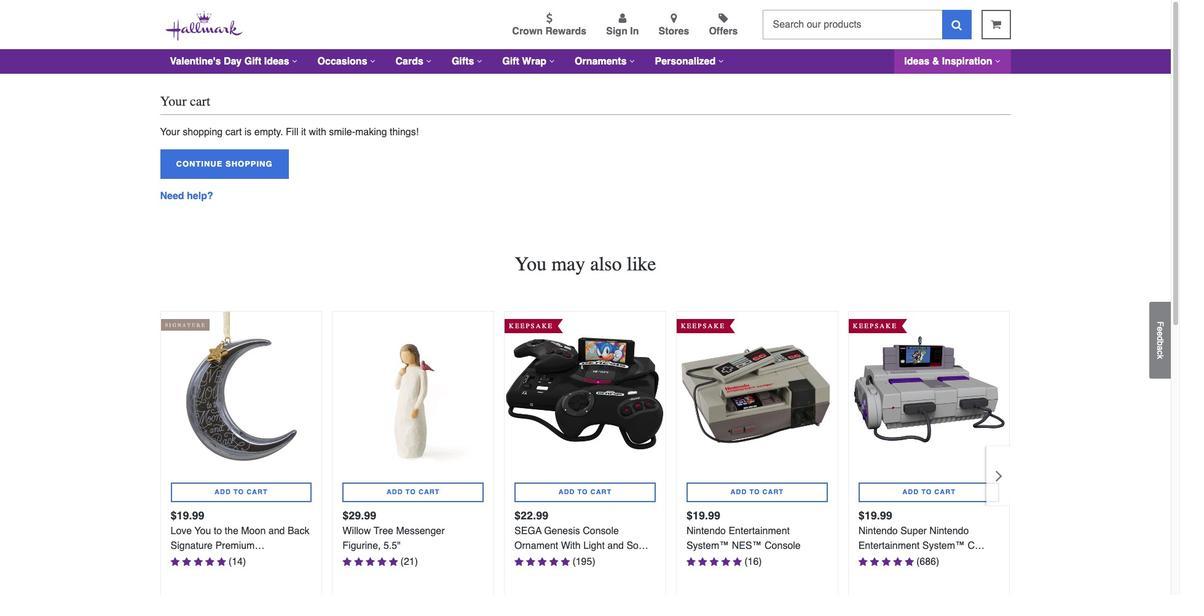 Task type: locate. For each thing, give the bounding box(es) containing it.
$29.99
[[343, 509, 377, 522]]

2 add to cart button from the left
[[343, 483, 484, 502]]

1 vertical spatial entertainment
[[859, 540, 920, 551]]

nintendo up orn…
[[687, 526, 726, 537]]

love
[[171, 526, 192, 537]]

cart up moon
[[247, 488, 268, 496]]

1 horizontal spatial cart
[[226, 127, 242, 138]]

2 add to cart from the left
[[387, 488, 440, 496]]

add to cart inside $29.99 article
[[387, 488, 440, 496]]

willow tree messenger figurine, 5.5", image
[[333, 312, 494, 473], [333, 312, 494, 473]]

to up messenger
[[406, 488, 416, 496]]

add to cart button for $22.99 sega genesis console ornament with light and so…
[[515, 483, 656, 502]]

1 $19.99 from the left
[[171, 509, 205, 522]]

add to cart button up messenger
[[343, 483, 484, 502]]

3 $19.99 article from the left
[[849, 311, 1011, 595]]

1 horizontal spatial and
[[608, 540, 624, 551]]

ideas
[[264, 56, 289, 67], [905, 56, 930, 67]]

1 vertical spatial your
[[160, 127, 180, 138]]

love you to the moon and back signature premium ceramic hallmark ornament, image
[[161, 312, 322, 473], [161, 312, 322, 473]]

1 add from the left
[[215, 488, 231, 496]]

$19.99 up the "nintendo super nintendo entertainment system™ c…" link
[[859, 509, 893, 522]]

you left to
[[195, 526, 211, 537]]

hallmark link
[[165, 10, 252, 44]]

empty.
[[254, 127, 283, 138]]

1 add to cart button from the left
[[171, 483, 312, 502]]

cart up "$19.99 nintendo entertainment system™ nes™ console orn…"
[[763, 488, 784, 496]]

1 horizontal spatial console
[[765, 540, 801, 551]]

4 cart from the left
[[763, 488, 784, 496]]

1 add to cart from the left
[[215, 488, 268, 496]]

0 horizontal spatial and
[[269, 526, 285, 537]]

occasions link
[[308, 49, 386, 74]]

add up the genesis
[[559, 488, 575, 496]]

menu bar inside banner
[[160, 49, 1011, 74]]

1 horizontal spatial nintendo
[[859, 526, 898, 537]]

wrap
[[522, 56, 547, 67]]

to
[[214, 526, 222, 537]]

menu bar containing valentine's day gift ideas
[[160, 49, 1011, 74]]

0 horizontal spatial console
[[583, 526, 619, 537]]

4 add from the left
[[731, 488, 747, 496]]

2 e from the top
[[1156, 331, 1166, 336]]

$19.99 article
[[160, 311, 322, 595], [676, 311, 839, 595], [849, 311, 1011, 595]]

entertainment up nes™
[[729, 526, 790, 537]]

0 horizontal spatial system™
[[687, 540, 730, 551]]

you left may
[[515, 253, 547, 276]]

1 horizontal spatial ideas
[[905, 56, 930, 67]]

add to cart button inside '$22.99' article
[[515, 483, 656, 502]]

2 gift from the left
[[503, 56, 520, 67]]

also
[[591, 253, 622, 276]]

to for $22.99 sega genesis console ornament with light and so…
[[578, 488, 588, 496]]

2 cart from the left
[[419, 488, 440, 496]]

nintendo entertainment system™ nes™ console orn… link
[[687, 524, 828, 568]]

1 vertical spatial and
[[608, 540, 624, 551]]

ideas left &
[[905, 56, 930, 67]]

1 horizontal spatial system™
[[923, 540, 966, 551]]

0 vertical spatial console
[[583, 526, 619, 537]]

1 cart from the left
[[247, 488, 268, 496]]

nintendo for $19.99 nintendo entertainment system™ nes™ console orn…
[[687, 526, 726, 537]]

things!
[[390, 127, 419, 138]]

your up shopping
[[160, 93, 187, 109]]

to up "$19.99 nintendo entertainment system™ nes™ console orn…"
[[750, 488, 760, 496]]

5 add to cart from the left
[[903, 488, 956, 496]]

add inside '$22.99' article
[[559, 488, 575, 496]]

1 gift from the left
[[245, 56, 262, 67]]

add
[[215, 488, 231, 496], [387, 488, 403, 496], [559, 488, 575, 496], [731, 488, 747, 496], [903, 488, 920, 496]]

cart inside $29.99 article
[[419, 488, 440, 496]]

4 add to cart button from the left
[[687, 483, 828, 502]]

1 vertical spatial console
[[765, 540, 801, 551]]

cart up $22.99 sega genesis console ornament with light and so…
[[591, 488, 612, 496]]

menu containing crown rewards
[[262, 10, 753, 39]]

orn…
[[687, 555, 713, 566]]

gift inside valentine's day gift ideas link
[[245, 56, 262, 67]]

and left back
[[269, 526, 285, 537]]

in
[[631, 26, 639, 37]]

3 add to cart from the left
[[559, 488, 612, 496]]

system™ up orn…
[[687, 540, 730, 551]]

sign in
[[607, 26, 639, 37]]

2 to from the left
[[406, 488, 416, 496]]

the
[[225, 526, 239, 537]]

sign
[[607, 26, 628, 37]]

add to cart button up "$19.99 nintendo entertainment system™ nes™ console orn…"
[[687, 483, 828, 502]]

gift left wrap
[[503, 56, 520, 67]]

e up b on the right of the page
[[1156, 331, 1166, 336]]

to inside '$22.99' article
[[578, 488, 588, 496]]

$19.99 nintendo entertainment system™ nes™ console orn…
[[687, 509, 801, 566]]

offers
[[709, 26, 738, 37]]

ideas right day on the left top of the page
[[264, 56, 289, 67]]

3 $19.99 from the left
[[859, 509, 893, 522]]

$19.99 nintendo super nintendo entertainment system™ c…
[[859, 509, 985, 551]]

3 add from the left
[[559, 488, 575, 496]]

to up $19.99 love you to the moon and back signature premium…
[[234, 488, 244, 496]]

cart
[[247, 488, 268, 496], [419, 488, 440, 496], [591, 488, 612, 496], [763, 488, 784, 496], [935, 488, 956, 496]]

system™
[[687, 540, 730, 551], [923, 540, 966, 551]]

2 horizontal spatial nintendo
[[930, 526, 970, 537]]

to
[[234, 488, 244, 496], [406, 488, 416, 496], [578, 488, 588, 496], [750, 488, 760, 496], [922, 488, 933, 496]]

add to cart button
[[171, 483, 312, 502], [343, 483, 484, 502], [515, 483, 656, 502], [687, 483, 828, 502], [859, 483, 1000, 502]]

add to cart button for $29.99 willow tree messenger figurine, 5.5"
[[343, 483, 484, 502]]

to up $19.99 nintendo super nintendo entertainment system™ c…
[[922, 488, 933, 496]]

0 horizontal spatial $19.99 article
[[160, 311, 322, 595]]

2 horizontal spatial $19.99
[[859, 509, 893, 522]]

light
[[584, 540, 605, 551]]

2 add from the left
[[387, 488, 403, 496]]

0 horizontal spatial entertainment
[[729, 526, 790, 537]]

your cart
[[160, 93, 210, 109]]

0 horizontal spatial $19.99
[[171, 509, 205, 522]]

need help?
[[160, 191, 213, 202]]

console right nes™
[[765, 540, 801, 551]]

add to cart up $19.99 love you to the moon and back signature premium…
[[215, 488, 268, 496]]

may
[[552, 253, 586, 276]]

3 cart from the left
[[591, 488, 612, 496]]

your
[[160, 93, 187, 109], [160, 127, 180, 138]]

2 nintendo from the left
[[859, 526, 898, 537]]

signature
[[171, 540, 213, 551]]

add to cart button up $22.99 sega genesis console ornament with light and so…
[[515, 483, 656, 502]]

add to cart
[[215, 488, 268, 496], [387, 488, 440, 496], [559, 488, 612, 496], [731, 488, 784, 496], [903, 488, 956, 496]]

f e e d b a c k button
[[1150, 302, 1172, 379]]

add to cart inside '$22.99' article
[[559, 488, 612, 496]]

add up to
[[215, 488, 231, 496]]

your shopping cart is empty. fill it with smile-making things!
[[160, 127, 419, 138]]

2 your from the top
[[160, 127, 180, 138]]

1 horizontal spatial entertainment
[[859, 540, 920, 551]]

add inside $29.99 article
[[387, 488, 403, 496]]

add to cart up $22.99 sega genesis console ornament with light and so…
[[559, 488, 612, 496]]

and
[[269, 526, 285, 537], [608, 540, 624, 551]]

entertainment inside "$19.99 nintendo entertainment system™ nes™ console orn…"
[[729, 526, 790, 537]]

0 vertical spatial and
[[269, 526, 285, 537]]

1 to from the left
[[234, 488, 244, 496]]

0 horizontal spatial you
[[195, 526, 211, 537]]

cart up shopping
[[190, 93, 210, 109]]

1 e from the top
[[1156, 327, 1166, 331]]

5 add to cart button from the left
[[859, 483, 1000, 502]]

add up $29.99 willow tree messenger figurine, 5.5"
[[387, 488, 403, 496]]

add to cart button up $19.99 love you to the moon and back signature premium…
[[171, 483, 312, 502]]

e up d
[[1156, 327, 1166, 331]]

0 vertical spatial entertainment
[[729, 526, 790, 537]]

$19.99 up love
[[171, 509, 205, 522]]

shopping
[[226, 160, 273, 169]]

add for $19.99 nintendo super nintendo entertainment system™ c…
[[903, 488, 920, 496]]

add to cart up "$19.99 nintendo entertainment system™ nes™ console orn…"
[[731, 488, 784, 496]]

personalized
[[655, 56, 716, 67]]

5 cart from the left
[[935, 488, 956, 496]]

entertainment
[[729, 526, 790, 537], [859, 540, 920, 551]]

next arrow element
[[987, 447, 1011, 506]]

$19.99 for $19.99 love you to the moon and back signature premium…
[[171, 509, 205, 522]]

to up $22.99 sega genesis console ornament with light and so…
[[578, 488, 588, 496]]

3 to from the left
[[578, 488, 588, 496]]

rewards
[[546, 26, 587, 37]]

it
[[301, 127, 306, 138]]

entertainment down super
[[859, 540, 920, 551]]

and right light
[[608, 540, 624, 551]]

1 horizontal spatial you
[[515, 253, 547, 276]]

$19.99 inside "$19.99 nintendo entertainment system™ nes™ console orn…"
[[687, 509, 721, 522]]

continue
[[176, 160, 223, 169]]

cart
[[190, 93, 210, 109], [226, 127, 242, 138]]

1 vertical spatial cart
[[226, 127, 242, 138]]

0 horizontal spatial gift
[[245, 56, 262, 67]]

figurine,
[[343, 540, 381, 551]]

$22.99 article
[[504, 311, 667, 595]]

and inside $19.99 love you to the moon and back signature premium…
[[269, 526, 285, 537]]

2 $19.99 from the left
[[687, 509, 721, 522]]

cart inside '$22.99' article
[[591, 488, 612, 496]]

console
[[583, 526, 619, 537], [765, 540, 801, 551]]

ornaments
[[575, 56, 627, 67]]

$19.99 inside $19.99 nintendo super nintendo entertainment system™ c…
[[859, 509, 893, 522]]

cart left is
[[226, 127, 242, 138]]

search image
[[952, 19, 962, 30]]

e
[[1156, 327, 1166, 331], [1156, 331, 1166, 336]]

ornaments link
[[565, 49, 646, 74]]

add up super
[[903, 488, 920, 496]]

menu
[[262, 10, 753, 39]]

1 system™ from the left
[[687, 540, 730, 551]]

continue shopping button
[[160, 150, 289, 179]]

add to cart button inside $29.99 article
[[343, 483, 484, 502]]

system™ inside $19.99 nintendo super nintendo entertainment system™ c…
[[923, 540, 966, 551]]

1 your from the top
[[160, 93, 187, 109]]

$19.99 love you to the moon and back signature premium…
[[171, 509, 310, 551]]

1 nintendo from the left
[[687, 526, 726, 537]]

premium…
[[216, 540, 265, 551]]

0 vertical spatial your
[[160, 93, 187, 109]]

1 horizontal spatial $19.99 article
[[676, 311, 839, 595]]

menu bar
[[160, 49, 1011, 74]]

$19.99 for $19.99 nintendo super nintendo entertainment system™ c…
[[859, 509, 893, 522]]

None search field
[[763, 10, 972, 39]]

console up light
[[583, 526, 619, 537]]

valentine's
[[170, 56, 221, 67]]

5 to from the left
[[922, 488, 933, 496]]

(195)
[[573, 556, 596, 567]]

and inside $22.99 sega genesis console ornament with light and so…
[[608, 540, 624, 551]]

nintendo super nintendo entertainment system™ console ornament with light and sound, image
[[849, 312, 1010, 473], [849, 312, 1010, 473]]

nintendo entertainment system™ nes™ console ornament with light and sound, image
[[677, 312, 838, 473], [677, 312, 838, 473]]

valentine's day gift ideas
[[170, 56, 289, 67]]

4 to from the left
[[750, 488, 760, 496]]

nintendo inside "$19.99 nintendo entertainment system™ nes™ console orn…"
[[687, 526, 726, 537]]

0 horizontal spatial cart
[[190, 93, 210, 109]]

1 vertical spatial you
[[195, 526, 211, 537]]

5 add from the left
[[903, 488, 920, 496]]

nintendo
[[687, 526, 726, 537], [859, 526, 898, 537], [930, 526, 970, 537]]

nintendo up 'c…'
[[930, 526, 970, 537]]

1 horizontal spatial gift
[[503, 56, 520, 67]]

add up "$19.99 nintendo entertainment system™ nes™ console orn…"
[[731, 488, 747, 496]]

nintendo left super
[[859, 526, 898, 537]]

0 horizontal spatial ideas
[[264, 56, 289, 67]]

add to cart button up $19.99 nintendo super nintendo entertainment system™ c…
[[859, 483, 1000, 502]]

2 system™ from the left
[[923, 540, 966, 551]]

system™ up (686)
[[923, 540, 966, 551]]

1 horizontal spatial $19.99
[[687, 509, 721, 522]]

add for $29.99 willow tree messenger figurine, 5.5"
[[387, 488, 403, 496]]

to inside $29.99 article
[[406, 488, 416, 496]]

0 horizontal spatial nintendo
[[687, 526, 726, 537]]

your for your cart
[[160, 93, 187, 109]]

stores
[[659, 26, 690, 37]]

gift right day on the left top of the page
[[245, 56, 262, 67]]

you inside $19.99 love you to the moon and back signature premium…
[[195, 526, 211, 537]]

3 add to cart button from the left
[[515, 483, 656, 502]]

add to cart for $19.99 love you to the moon and back signature premium…
[[215, 488, 268, 496]]

banner
[[0, 0, 1172, 74]]

add to cart up messenger
[[387, 488, 440, 496]]

4 add to cart from the left
[[731, 488, 784, 496]]

$22.99
[[515, 509, 549, 522]]

add to cart button for $19.99 love you to the moon and back signature premium…
[[171, 483, 312, 502]]

your left shopping
[[160, 127, 180, 138]]

sega genesis console ornament with light and sound, image
[[505, 312, 666, 473], [505, 312, 666, 473]]

nintendo for $19.99 nintendo super nintendo entertainment system™ c…
[[859, 526, 898, 537]]

$19.99 up orn…
[[687, 509, 721, 522]]

cart up messenger
[[419, 488, 440, 496]]

3 nintendo from the left
[[930, 526, 970, 537]]

add to cart up $19.99 nintendo super nintendo entertainment system™ c…
[[903, 488, 956, 496]]

cart up $19.99 nintendo super nintendo entertainment system™ c…
[[935, 488, 956, 496]]

2 horizontal spatial $19.99 article
[[849, 311, 1011, 595]]

$19.99 inside $19.99 love you to the moon and back signature premium…
[[171, 509, 205, 522]]



Task type: describe. For each thing, give the bounding box(es) containing it.
c
[[1156, 350, 1166, 355]]

(21)
[[401, 556, 418, 567]]

add to cart for $29.99 willow tree messenger figurine, 5.5"
[[387, 488, 440, 496]]

continue shopping
[[176, 160, 273, 169]]

shopping cart image
[[992, 19, 1002, 30]]

add to cart button for $19.99 nintendo entertainment system™ nes™ console orn…
[[687, 483, 828, 502]]

c…
[[968, 540, 985, 551]]

a
[[1156, 346, 1166, 350]]

$29.99 article
[[332, 311, 495, 595]]

fill
[[286, 127, 299, 138]]

$29.99 willow tree messenger figurine, 5.5"
[[343, 509, 445, 551]]

is
[[245, 127, 252, 138]]

cart for $19.99 love you to the moon and back signature premium…
[[247, 488, 268, 496]]

0 vertical spatial you
[[515, 253, 547, 276]]

f e e d b a c k
[[1156, 321, 1166, 359]]

you may also like
[[515, 253, 657, 276]]

1 $19.99 article from the left
[[160, 311, 322, 595]]

add for $19.99 nintendo entertainment system™ nes™ console orn…
[[731, 488, 747, 496]]

help?
[[187, 191, 213, 202]]

add to cart for $19.99 nintendo super nintendo entertainment system™ c…
[[903, 488, 956, 496]]

valentine's day gift ideas link
[[160, 49, 308, 74]]

Search our products search field
[[763, 10, 943, 39]]

like
[[627, 253, 657, 276]]

moon
[[241, 526, 266, 537]]

gifts link
[[442, 49, 493, 74]]

with
[[309, 127, 326, 138]]

smile-
[[329, 127, 355, 138]]

add to cart for $22.99 sega genesis console ornament with light and so…
[[559, 488, 612, 496]]

d
[[1156, 336, 1166, 341]]

willow
[[343, 526, 371, 537]]

2 $19.99 article from the left
[[676, 311, 839, 595]]

offers link
[[709, 13, 738, 39]]

add to cart button for $19.99 nintendo super nintendo entertainment system™ c…
[[859, 483, 1000, 502]]

tree
[[374, 526, 394, 537]]

sega genesis console ornament with light and so… link
[[515, 524, 656, 553]]

sega
[[515, 526, 542, 537]]

personalized link
[[646, 49, 735, 74]]

b
[[1156, 341, 1166, 346]]

cards link
[[386, 49, 442, 74]]

to for $29.99 willow tree messenger figurine, 5.5"
[[406, 488, 416, 496]]

shopping
[[183, 127, 223, 138]]

super
[[901, 526, 927, 537]]

$19.99 for $19.99 nintendo entertainment system™ nes™ console orn…
[[687, 509, 721, 522]]

gift inside gift wrap link
[[503, 56, 520, 67]]

gifts
[[452, 56, 474, 67]]

love you to the moon and back signature premium… link
[[171, 524, 312, 553]]

hallmark image
[[165, 11, 243, 41]]

gift wrap
[[503, 56, 547, 67]]

ideas & inspiration
[[905, 56, 993, 67]]

console inside "$19.99 nintendo entertainment system™ nes™ console orn…"
[[765, 540, 801, 551]]

crown rewards link
[[513, 13, 587, 39]]

messenger
[[396, 526, 445, 537]]

ideas & inspiration link
[[895, 49, 1011, 74]]

nes™
[[732, 540, 762, 551]]

cards
[[396, 56, 424, 67]]

to for $19.99 nintendo entertainment system™ nes™ console orn…
[[750, 488, 760, 496]]

system™ inside "$19.99 nintendo entertainment system™ nes™ console orn…"
[[687, 540, 730, 551]]

2 ideas from the left
[[905, 56, 930, 67]]

add for $19.99 love you to the moon and back signature premium…
[[215, 488, 231, 496]]

0 vertical spatial cart
[[190, 93, 210, 109]]

need help? link
[[160, 191, 213, 202]]

$22.99 sega genesis console ornament with light and so…
[[515, 509, 649, 551]]

to for $19.99 love you to the moon and back signature premium…
[[234, 488, 244, 496]]

occasions
[[318, 56, 368, 67]]

need
[[160, 191, 184, 202]]

(686)
[[917, 556, 940, 567]]

stores link
[[659, 13, 690, 39]]

gift wrap link
[[493, 49, 565, 74]]

genesis
[[544, 526, 580, 537]]

making
[[355, 127, 387, 138]]

cart for $22.99 sega genesis console ornament with light and so…
[[591, 488, 612, 496]]

console inside $22.99 sega genesis console ornament with light and so…
[[583, 526, 619, 537]]

&
[[933, 56, 940, 67]]

none search field inside banner
[[763, 10, 972, 39]]

sign in link
[[607, 13, 639, 39]]

crown
[[513, 26, 543, 37]]

cart for $19.99 nintendo entertainment system™ nes™ console orn…
[[763, 488, 784, 496]]

f
[[1156, 321, 1166, 327]]

cart for $29.99 willow tree messenger figurine, 5.5"
[[419, 488, 440, 496]]

so…
[[627, 540, 649, 551]]

cart for $19.99 nintendo super nintendo entertainment system™ c…
[[935, 488, 956, 496]]

with
[[561, 540, 581, 551]]

back
[[288, 526, 310, 537]]

(16)
[[745, 556, 762, 567]]

entertainment inside $19.99 nintendo super nintendo entertainment system™ c…
[[859, 540, 920, 551]]

crown rewards
[[513, 26, 587, 37]]

willow tree messenger figurine, 5.5" link
[[343, 524, 484, 553]]

add to cart for $19.99 nintendo entertainment system™ nes™ console orn…
[[731, 488, 784, 496]]

your for your shopping cart is empty. fill it with smile-making things!
[[160, 127, 180, 138]]

(14)
[[229, 556, 246, 567]]

1 ideas from the left
[[264, 56, 289, 67]]

to for $19.99 nintendo super nintendo entertainment system™ c…
[[922, 488, 933, 496]]

banner containing crown rewards
[[0, 0, 1172, 74]]

inspiration
[[943, 56, 993, 67]]

add for $22.99 sega genesis console ornament with light and so…
[[559, 488, 575, 496]]

5.5"
[[384, 540, 401, 551]]

k
[[1156, 355, 1166, 359]]

day
[[224, 56, 242, 67]]

ornament
[[515, 540, 559, 551]]



Task type: vqa. For each thing, say whether or not it's contained in the screenshot.


